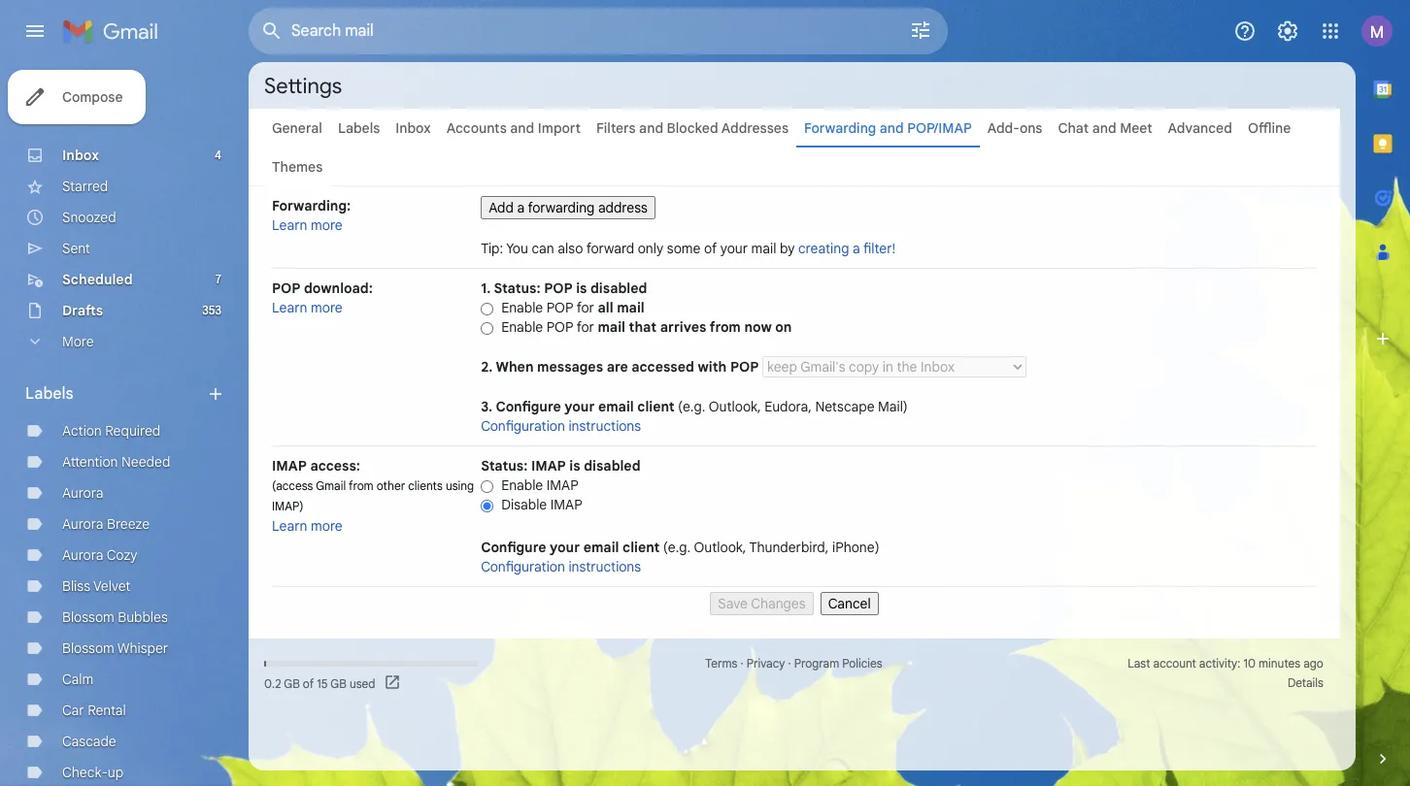Task type: describe. For each thing, give the bounding box(es) containing it.
by
[[780, 240, 795, 257]]

more inside forwarding: learn more
[[311, 217, 343, 234]]

netscape
[[816, 398, 875, 416]]

creating
[[799, 240, 850, 257]]

arrives
[[660, 319, 707, 336]]

0.2 gb of 15 gb used
[[264, 677, 376, 691]]

compose
[[62, 88, 123, 106]]

2. when messages are accessed with pop
[[481, 358, 763, 376]]

terms link
[[706, 657, 738, 671]]

disable imap
[[501, 496, 583, 514]]

details
[[1288, 676, 1324, 691]]

aurora cozy
[[62, 547, 137, 564]]

learn more link for more
[[272, 217, 343, 234]]

labels link
[[338, 119, 380, 137]]

velvet
[[93, 578, 131, 596]]

configure your email client (e.g. outlook, thunderbird, iphone) configuration instructions
[[481, 539, 880, 576]]

attention needed link
[[62, 454, 170, 471]]

email inside 3. configure your email client (e.g. outlook, eudora, netscape mail) configuration instructions
[[598, 398, 634, 416]]

scheduled link
[[62, 271, 133, 289]]

settings image
[[1277, 19, 1300, 43]]

clients
[[408, 479, 443, 494]]

bliss velvet
[[62, 578, 131, 596]]

support image
[[1234, 19, 1257, 43]]

on
[[776, 319, 792, 336]]

activity:
[[1200, 657, 1241, 671]]

needed
[[121, 454, 170, 471]]

drafts link
[[62, 302, 103, 320]]

themes
[[272, 158, 323, 176]]

filters and blocked addresses link
[[597, 119, 789, 137]]

blossom whisper
[[62, 640, 168, 658]]

action required link
[[62, 423, 161, 440]]

pop down "1. status: pop is disabled"
[[547, 299, 574, 317]]

3. configure your email client (e.g. outlook, eudora, netscape mail) configuration instructions
[[481, 398, 908, 435]]

navigation containing save changes
[[272, 588, 1317, 616]]

chat
[[1058, 119, 1089, 137]]

snoozed
[[62, 209, 116, 226]]

program
[[794, 657, 840, 671]]

scheduled
[[62, 271, 133, 289]]

10
[[1244, 657, 1256, 671]]

calm link
[[62, 671, 94, 689]]

1 · from the left
[[741, 657, 744, 671]]

and for forwarding
[[880, 119, 904, 137]]

only
[[638, 240, 664, 257]]

enable for enable imap
[[501, 477, 543, 495]]

(e.g. inside 3. configure your email client (e.g. outlook, eudora, netscape mail) configuration instructions
[[678, 398, 706, 416]]

pop inside pop download: learn more
[[272, 280, 301, 297]]

forwarding:
[[272, 197, 351, 215]]

terms · privacy · program policies
[[706, 657, 883, 671]]

blossom bubbles
[[62, 609, 168, 627]]

(e.g. inside configure your email client (e.g. outlook, thunderbird, iphone) configuration instructions
[[663, 539, 691, 557]]

learn inside forwarding: learn more
[[272, 217, 308, 234]]

aurora breeze link
[[62, 516, 150, 533]]

0.2
[[264, 677, 281, 691]]

save
[[718, 596, 748, 613]]

client inside 3. configure your email client (e.g. outlook, eudora, netscape mail) configuration instructions
[[638, 398, 675, 416]]

pop down "enable pop for all mail"
[[547, 319, 574, 336]]

with
[[698, 358, 727, 376]]

last
[[1128, 657, 1151, 671]]

accounts
[[447, 119, 507, 137]]

configuration inside 3. configure your email client (e.g. outlook, eudora, netscape mail) configuration instructions
[[481, 418, 565, 435]]

from inside imap access: (access gmail from other clients using imap) learn more
[[349, 479, 374, 494]]

snoozed link
[[62, 209, 116, 226]]

2.
[[481, 358, 493, 376]]

main menu image
[[23, 19, 47, 43]]

can
[[532, 240, 555, 257]]

2 gb from the left
[[331, 677, 347, 691]]

of inside footer
[[303, 677, 314, 691]]

check-up link
[[62, 765, 124, 782]]

blossom for blossom whisper
[[62, 640, 114, 658]]

your inside configure your email client (e.g. outlook, thunderbird, iphone) configuration instructions
[[550, 539, 580, 557]]

inbox inside labels navigation
[[62, 147, 99, 164]]

enable for enable pop for mail that arrives from now on
[[501, 319, 543, 336]]

footer containing terms
[[249, 655, 1341, 694]]

car
[[62, 702, 84, 720]]

other
[[377, 479, 405, 494]]

accounts and import
[[447, 119, 581, 137]]

4
[[215, 148, 221, 162]]

Search mail text field
[[291, 21, 855, 41]]

instructions inside configure your email client (e.g. outlook, thunderbird, iphone) configuration instructions
[[569, 559, 641, 576]]

action required
[[62, 423, 161, 440]]

check-
[[62, 765, 108, 782]]

configure inside configure your email client (e.g. outlook, thunderbird, iphone) configuration instructions
[[481, 539, 546, 557]]

offline link
[[1248, 119, 1291, 137]]

configuration instructions link for your
[[481, 559, 641, 576]]

labels heading
[[25, 385, 206, 404]]

privacy
[[747, 657, 785, 671]]

import
[[538, 119, 581, 137]]

check-up
[[62, 765, 124, 782]]

search mail image
[[255, 14, 290, 49]]

configuration inside configure your email client (e.g. outlook, thunderbird, iphone) configuration instructions
[[481, 559, 565, 576]]

pop/imap
[[908, 119, 972, 137]]

when
[[496, 358, 534, 376]]

save changes button
[[710, 593, 814, 616]]

filters and blocked addresses
[[597, 119, 789, 137]]

1.
[[481, 280, 491, 297]]

imap access: (access gmail from other clients using imap) learn more
[[272, 458, 474, 535]]

2 · from the left
[[788, 657, 791, 671]]

creating a filter! link
[[799, 240, 896, 257]]

forwarding: learn more
[[272, 197, 351, 234]]

required
[[105, 423, 161, 440]]

1 vertical spatial is
[[570, 458, 581, 475]]

aurora cozy link
[[62, 547, 137, 564]]

follow link to manage storage image
[[383, 674, 403, 694]]

terms
[[706, 657, 738, 671]]

configuration instructions link for configure
[[481, 418, 641, 435]]

for for all mail
[[577, 299, 594, 317]]

add-ons link
[[988, 119, 1043, 137]]

settings
[[264, 72, 342, 99]]

imap)
[[272, 499, 304, 514]]

minutes
[[1259, 657, 1301, 671]]

1 vertical spatial mail
[[617, 299, 645, 317]]

mail)
[[878, 398, 908, 416]]

forwarding and pop/imap
[[805, 119, 972, 137]]

0 vertical spatial of
[[704, 240, 717, 257]]

privacy link
[[747, 657, 785, 671]]

labels for labels heading at left
[[25, 385, 73, 404]]

enable imap
[[501, 477, 579, 495]]

general link
[[272, 119, 322, 137]]



Task type: vqa. For each thing, say whether or not it's contained in the screenshot.
the bottommost Configure
yes



Task type: locate. For each thing, give the bounding box(es) containing it.
0 vertical spatial status:
[[494, 280, 541, 297]]

learn down the download:
[[272, 299, 308, 317]]

and left pop/imap
[[880, 119, 904, 137]]

learn more link for learn
[[272, 299, 343, 317]]

0 vertical spatial inbox link
[[396, 119, 431, 137]]

0 horizontal spatial ·
[[741, 657, 744, 671]]

0 vertical spatial inbox
[[396, 119, 431, 137]]

aurora
[[62, 485, 103, 502], [62, 516, 103, 533], [62, 547, 103, 564]]

imap inside imap access: (access gmail from other clients using imap) learn more
[[272, 458, 307, 475]]

navigation
[[272, 588, 1317, 616]]

1 learn from the top
[[272, 217, 308, 234]]

3.
[[481, 398, 493, 416]]

1 horizontal spatial gb
[[331, 677, 347, 691]]

car rental
[[62, 702, 126, 720]]

learn inside pop download: learn more
[[272, 299, 308, 317]]

configuration
[[481, 418, 565, 435], [481, 559, 565, 576]]

more down the download:
[[311, 299, 343, 317]]

and left import
[[510, 119, 535, 137]]

imap up the (access
[[272, 458, 307, 475]]

None button
[[481, 196, 656, 220]]

that
[[629, 319, 657, 336]]

1 horizontal spatial labels
[[338, 119, 380, 137]]

inbox right labels link
[[396, 119, 431, 137]]

2 for from the top
[[577, 319, 594, 336]]

access:
[[310, 458, 360, 475]]

0 vertical spatial enable
[[501, 299, 543, 317]]

2 instructions from the top
[[569, 559, 641, 576]]

inbox up starred
[[62, 147, 99, 164]]

last account activity: 10 minutes ago details
[[1128, 657, 1324, 691]]

1 vertical spatial learn more link
[[272, 299, 343, 317]]

0 horizontal spatial of
[[303, 677, 314, 691]]

messages
[[537, 358, 603, 376]]

enable
[[501, 299, 543, 317], [501, 319, 543, 336], [501, 477, 543, 495]]

0 vertical spatial blossom
[[62, 609, 114, 627]]

2 vertical spatial learn more link
[[272, 518, 343, 535]]

2 vertical spatial enable
[[501, 477, 543, 495]]

configuration down 3.
[[481, 418, 565, 435]]

(access
[[272, 479, 313, 494]]

2 more from the top
[[311, 299, 343, 317]]

you
[[506, 240, 528, 257]]

4 and from the left
[[1093, 119, 1117, 137]]

more
[[311, 217, 343, 234], [311, 299, 343, 317], [311, 518, 343, 535]]

a
[[853, 240, 861, 257]]

and for accounts
[[510, 119, 535, 137]]

imap up enable imap
[[531, 458, 566, 475]]

3 aurora from the top
[[62, 547, 103, 564]]

details link
[[1288, 676, 1324, 691]]

2 enable from the top
[[501, 319, 543, 336]]

2 vertical spatial aurora
[[62, 547, 103, 564]]

0 vertical spatial more
[[311, 217, 343, 234]]

imap for enable
[[547, 477, 579, 495]]

is
[[576, 280, 587, 297], [570, 458, 581, 475]]

aurora for the aurora link
[[62, 485, 103, 502]]

configure down "disable"
[[481, 539, 546, 557]]

1 configuration from the top
[[481, 418, 565, 435]]

instructions inside 3. configure your email client (e.g. outlook, eudora, netscape mail) configuration instructions
[[569, 418, 641, 435]]

1 enable from the top
[[501, 299, 543, 317]]

more button
[[0, 326, 233, 358]]

aurora for aurora cozy
[[62, 547, 103, 564]]

more down forwarding:
[[311, 217, 343, 234]]

gb right 0.2
[[284, 677, 300, 691]]

offline
[[1248, 119, 1291, 137]]

mail left by
[[752, 240, 777, 257]]

0 vertical spatial (e.g.
[[678, 398, 706, 416]]

is up "enable pop for all mail"
[[576, 280, 587, 297]]

1 vertical spatial (e.g.
[[663, 539, 691, 557]]

1 learn more link from the top
[[272, 217, 343, 234]]

gmail
[[316, 479, 346, 494]]

instructions up status: imap is disabled at the left bottom of page
[[569, 418, 641, 435]]

tab list
[[1356, 62, 1411, 717]]

aurora for aurora breeze
[[62, 516, 103, 533]]

0 vertical spatial your
[[721, 240, 748, 257]]

2 learn more link from the top
[[272, 299, 343, 317]]

advanced search options image
[[902, 11, 940, 50]]

1 aurora from the top
[[62, 485, 103, 502]]

inbox link
[[396, 119, 431, 137], [62, 147, 99, 164]]

status: imap is disabled
[[481, 458, 641, 475]]

1 vertical spatial email
[[584, 539, 619, 557]]

3 and from the left
[[880, 119, 904, 137]]

imap down status: imap is disabled at the left bottom of page
[[547, 477, 579, 495]]

sent link
[[62, 240, 90, 257]]

your inside 3. configure your email client (e.g. outlook, eudora, netscape mail) configuration instructions
[[565, 398, 595, 416]]

save changes
[[718, 596, 806, 613]]

email down are
[[598, 398, 634, 416]]

from left other
[[349, 479, 374, 494]]

enable pop for all mail
[[501, 299, 645, 317]]

disabled down 3. configure your email client (e.g. outlook, eudora, netscape mail) configuration instructions
[[584, 458, 641, 475]]

and right chat
[[1093, 119, 1117, 137]]

enable up when
[[501, 319, 543, 336]]

gmail image
[[62, 12, 168, 51]]

cascade link
[[62, 734, 116, 751]]

1 vertical spatial blossom
[[62, 640, 114, 658]]

for left all
[[577, 299, 594, 317]]

calm
[[62, 671, 94, 689]]

more inside pop download: learn more
[[311, 299, 343, 317]]

labels right general
[[338, 119, 380, 137]]

forward
[[586, 240, 635, 257]]

0 vertical spatial learn
[[272, 217, 308, 234]]

outlook,
[[709, 398, 761, 416], [694, 539, 747, 557]]

1 horizontal spatial ·
[[788, 657, 791, 671]]

thunderbird,
[[749, 539, 829, 557]]

configuration instructions link up status: imap is disabled at the left bottom of page
[[481, 418, 641, 435]]

0 horizontal spatial labels
[[25, 385, 73, 404]]

inbox link up starred
[[62, 147, 99, 164]]

1 vertical spatial instructions
[[569, 559, 641, 576]]

add-
[[988, 119, 1020, 137]]

of
[[704, 240, 717, 257], [303, 677, 314, 691]]

3 more from the top
[[311, 518, 343, 535]]

2 aurora from the top
[[62, 516, 103, 533]]

2 vertical spatial learn
[[272, 518, 308, 535]]

0 vertical spatial instructions
[[569, 418, 641, 435]]

blossom for blossom bubbles
[[62, 609, 114, 627]]

and right filters
[[639, 119, 664, 137]]

mail up that on the left top
[[617, 299, 645, 317]]

1 vertical spatial labels
[[25, 385, 73, 404]]

learn more link down the download:
[[272, 299, 343, 317]]

blossom bubbles link
[[62, 609, 168, 627]]

ago
[[1304, 657, 1324, 671]]

your down messages
[[565, 398, 595, 416]]

client inside configure your email client (e.g. outlook, thunderbird, iphone) configuration instructions
[[623, 539, 660, 557]]

starred link
[[62, 178, 108, 195]]

general
[[272, 119, 322, 137]]

configuration instructions link down 'disable imap'
[[481, 559, 641, 576]]

learn inside imap access: (access gmail from other clients using imap) learn more
[[272, 518, 308, 535]]

None search field
[[249, 8, 948, 54]]

learn down forwarding:
[[272, 217, 308, 234]]

drafts
[[62, 302, 103, 320]]

0 vertical spatial disabled
[[591, 280, 647, 297]]

learn down imap)
[[272, 518, 308, 535]]

mail down all
[[598, 319, 626, 336]]

3 learn more link from the top
[[272, 518, 343, 535]]

0 vertical spatial from
[[710, 319, 741, 336]]

cancel
[[828, 596, 871, 613]]

1 for from the top
[[577, 299, 594, 317]]

labels up action
[[25, 385, 73, 404]]

15
[[317, 677, 328, 691]]

0 vertical spatial labels
[[338, 119, 380, 137]]

more down gmail
[[311, 518, 343, 535]]

from
[[710, 319, 741, 336], [349, 479, 374, 494]]

now
[[745, 319, 772, 336]]

Enable IMAP radio
[[481, 480, 494, 494]]

imap for status:
[[531, 458, 566, 475]]

tip:
[[481, 240, 503, 257]]

1 vertical spatial aurora
[[62, 516, 103, 533]]

353
[[202, 303, 221, 318]]

0 vertical spatial configuration
[[481, 418, 565, 435]]

pop left the download:
[[272, 280, 301, 297]]

1 vertical spatial disabled
[[584, 458, 641, 475]]

inbox link right labels link
[[396, 119, 431, 137]]

1 instructions from the top
[[569, 418, 641, 435]]

pop right with
[[730, 358, 759, 376]]

2 blossom from the top
[[62, 640, 114, 658]]

2 learn from the top
[[272, 299, 308, 317]]

bubbles
[[118, 609, 168, 627]]

0 vertical spatial configure
[[496, 398, 561, 416]]

learn more link down imap)
[[272, 518, 343, 535]]

are
[[607, 358, 628, 376]]

forwarding and pop/imap link
[[805, 119, 972, 137]]

1 blossom from the top
[[62, 609, 114, 627]]

instructions down 'disable imap'
[[569, 559, 641, 576]]

1 vertical spatial inbox link
[[62, 147, 99, 164]]

1 vertical spatial status:
[[481, 458, 528, 475]]

0 vertical spatial learn more link
[[272, 217, 343, 234]]

2 configuration from the top
[[481, 559, 565, 576]]

2 vertical spatial more
[[311, 518, 343, 535]]

chat and meet link
[[1058, 119, 1153, 137]]

1 vertical spatial configure
[[481, 539, 546, 557]]

changes
[[751, 596, 806, 613]]

footer
[[249, 655, 1341, 694]]

2 vertical spatial your
[[550, 539, 580, 557]]

1 vertical spatial of
[[303, 677, 314, 691]]

1 more from the top
[[311, 217, 343, 234]]

1. status: pop is disabled
[[481, 280, 647, 297]]

add-ons
[[988, 119, 1043, 137]]

0 horizontal spatial inbox link
[[62, 147, 99, 164]]

0 vertical spatial aurora
[[62, 485, 103, 502]]

learn more link down forwarding:
[[272, 217, 343, 234]]

None radio
[[481, 302, 494, 317]]

3 enable from the top
[[501, 477, 543, 495]]

and for chat
[[1093, 119, 1117, 137]]

mail
[[752, 240, 777, 257], [617, 299, 645, 317], [598, 319, 626, 336]]

aurora link
[[62, 485, 103, 502]]

for down "enable pop for all mail"
[[577, 319, 594, 336]]

1 vertical spatial client
[[623, 539, 660, 557]]

car rental link
[[62, 702, 126, 720]]

0 horizontal spatial inbox
[[62, 147, 99, 164]]

0 vertical spatial mail
[[752, 240, 777, 257]]

1 horizontal spatial of
[[704, 240, 717, 257]]

1 vertical spatial from
[[349, 479, 374, 494]]

configure right 3.
[[496, 398, 561, 416]]

status: right 1.
[[494, 280, 541, 297]]

·
[[741, 657, 744, 671], [788, 657, 791, 671]]

1 vertical spatial learn
[[272, 299, 308, 317]]

from left the now
[[710, 319, 741, 336]]

outlook, inside 3. configure your email client (e.g. outlook, eudora, netscape mail) configuration instructions
[[709, 398, 761, 416]]

1 horizontal spatial inbox
[[396, 119, 431, 137]]

and
[[510, 119, 535, 137], [639, 119, 664, 137], [880, 119, 904, 137], [1093, 119, 1117, 137]]

your down 'disable imap'
[[550, 539, 580, 557]]

2 vertical spatial mail
[[598, 319, 626, 336]]

aurora down 'attention'
[[62, 485, 103, 502]]

· right privacy link on the right bottom of the page
[[788, 657, 791, 671]]

1 vertical spatial your
[[565, 398, 595, 416]]

None radio
[[481, 321, 494, 336]]

0 horizontal spatial gb
[[284, 677, 300, 691]]

advanced link
[[1168, 119, 1233, 137]]

0 vertical spatial is
[[576, 280, 587, 297]]

enable up "disable"
[[501, 477, 543, 495]]

email
[[598, 398, 634, 416], [584, 539, 619, 557]]

1 vertical spatial configuration instructions link
[[481, 559, 641, 576]]

outlook, up save
[[694, 539, 747, 557]]

configuration down "disable"
[[481, 559, 565, 576]]

1 horizontal spatial inbox link
[[396, 119, 431, 137]]

email down status: imap is disabled at the left bottom of page
[[584, 539, 619, 557]]

pop up "enable pop for all mail"
[[544, 280, 573, 297]]

1 vertical spatial outlook,
[[694, 539, 747, 557]]

1 horizontal spatial from
[[710, 319, 741, 336]]

is up enable imap
[[570, 458, 581, 475]]

for for mail that arrives from now on
[[577, 319, 594, 336]]

gb right the 15
[[331, 677, 347, 691]]

blocked
[[667, 119, 719, 137]]

0 vertical spatial for
[[577, 299, 594, 317]]

0 vertical spatial email
[[598, 398, 634, 416]]

for
[[577, 299, 594, 317], [577, 319, 594, 336]]

outlook, down with
[[709, 398, 761, 416]]

attention
[[62, 454, 118, 471]]

advanced
[[1168, 119, 1233, 137]]

0 vertical spatial outlook,
[[709, 398, 761, 416]]

1 configuration instructions link from the top
[[481, 418, 641, 435]]

1 vertical spatial more
[[311, 299, 343, 317]]

blossom down bliss velvet link
[[62, 609, 114, 627]]

0 vertical spatial configuration instructions link
[[481, 418, 641, 435]]

aurora down the aurora link
[[62, 516, 103, 533]]

client
[[638, 398, 675, 416], [623, 539, 660, 557]]

bliss
[[62, 578, 90, 596]]

labels navigation
[[0, 62, 249, 787]]

filters
[[597, 119, 636, 137]]

aurora up bliss
[[62, 547, 103, 564]]

imap down enable imap
[[551, 496, 583, 514]]

status: up enable imap "option"
[[481, 458, 528, 475]]

and for filters
[[639, 119, 664, 137]]

0 horizontal spatial from
[[349, 479, 374, 494]]

1 vertical spatial configuration
[[481, 559, 565, 576]]

ons
[[1020, 119, 1043, 137]]

imap for disable
[[551, 496, 583, 514]]

of right some
[[704, 240, 717, 257]]

1 gb from the left
[[284, 677, 300, 691]]

labels for labels link
[[338, 119, 380, 137]]

of left the 15
[[303, 677, 314, 691]]

status:
[[494, 280, 541, 297], [481, 458, 528, 475]]

Disable IMAP radio
[[481, 499, 494, 514]]

enable for enable pop for all mail
[[501, 299, 543, 317]]

configure inside 3. configure your email client (e.g. outlook, eudora, netscape mail) configuration instructions
[[496, 398, 561, 416]]

1 vertical spatial enable
[[501, 319, 543, 336]]

accounts and import link
[[447, 119, 581, 137]]

3 learn from the top
[[272, 518, 308, 535]]

labels inside navigation
[[25, 385, 73, 404]]

outlook, inside configure your email client (e.g. outlook, thunderbird, iphone) configuration instructions
[[694, 539, 747, 557]]

2 configuration instructions link from the top
[[481, 559, 641, 576]]

cozy
[[107, 547, 137, 564]]

1 vertical spatial inbox
[[62, 147, 99, 164]]

learn
[[272, 217, 308, 234], [272, 299, 308, 317], [272, 518, 308, 535]]

bliss velvet link
[[62, 578, 131, 596]]

pop download: learn more
[[272, 280, 373, 317]]

disabled up all
[[591, 280, 647, 297]]

2 and from the left
[[639, 119, 664, 137]]

your right some
[[721, 240, 748, 257]]

· right terms
[[741, 657, 744, 671]]

more inside imap access: (access gmail from other clients using imap) learn more
[[311, 518, 343, 535]]

email inside configure your email client (e.g. outlook, thunderbird, iphone) configuration instructions
[[584, 539, 619, 557]]

1 and from the left
[[510, 119, 535, 137]]

enable down "1. status: pop is disabled"
[[501, 299, 543, 317]]

blossom up calm
[[62, 640, 114, 658]]

themes link
[[272, 158, 323, 176]]

up
[[108, 765, 124, 782]]

0 vertical spatial client
[[638, 398, 675, 416]]

1 vertical spatial for
[[577, 319, 594, 336]]



